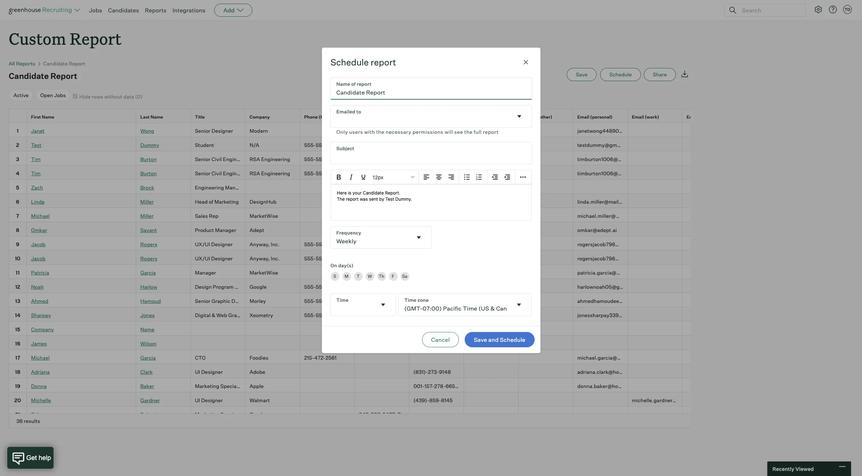 Task type: describe. For each thing, give the bounding box(es) containing it.
harlownoah05@gmail.com
[[578, 284, 642, 291]]

jobs link
[[89, 7, 102, 14]]

noah
[[31, 284, 44, 291]]

marketwise for sales rep
[[250, 213, 278, 219]]

permissions
[[413, 129, 443, 135]]

1 vertical spatial reports
[[16, 61, 35, 67]]

engineer for 3
[[223, 156, 244, 163]]

8145
[[441, 398, 453, 404]]

0 vertical spatial candidate
[[43, 61, 68, 67]]

m
[[345, 274, 349, 280]]

&
[[212, 313, 215, 319]]

oracle
[[250, 412, 265, 418]]

rogers for 10
[[140, 256, 157, 262]]

on day(s)
[[331, 263, 354, 269]]

5555 for 14
[[327, 313, 340, 319]]

anyway, inc. for 9
[[250, 242, 280, 248]]

2 horizontal spatial toggle flyout image
[[516, 302, 523, 309]]

janet link
[[31, 128, 45, 134]]

jonessharpay339@gmail.com
[[578, 313, 649, 319]]

(home)
[[319, 115, 334, 120]]

16 cell
[[9, 336, 27, 351]]

0 vertical spatial report
[[371, 57, 396, 68]]

wong link
[[140, 128, 154, 134]]

add button
[[214, 4, 253, 17]]

555-555-5555 for 14
[[304, 313, 340, 319]]

donna
[[31, 384, 47, 390]]

12
[[15, 284, 20, 291]]

11 cell
[[9, 265, 27, 280]]

manager up morley
[[235, 284, 256, 291]]

5555 for 3
[[327, 156, 340, 163]]

manager up head of marketing
[[225, 185, 246, 191]]

3
[[16, 156, 19, 163]]

19 cell
[[9, 379, 27, 393]]

td button
[[842, 4, 854, 15]]

row containing 12
[[9, 280, 862, 294]]

designhub
[[250, 199, 277, 205]]

designer for 1
[[212, 128, 233, 134]]

t
[[357, 274, 360, 280]]

2 cell
[[9, 137, 27, 152]]

head
[[195, 199, 208, 205]]

td button
[[843, 5, 852, 14]]

2 vertical spatial engineering
[[195, 185, 224, 191]]

845-366-5427x7526
[[359, 412, 410, 418]]

(personal)
[[590, 115, 613, 120]]

20 cell
[[9, 393, 27, 407]]

with
[[364, 129, 375, 135]]

hamoud
[[140, 299, 161, 305]]

0 vertical spatial jobs
[[89, 7, 102, 14]]

row containing 18
[[9, 365, 862, 379]]

0 vertical spatial company
[[250, 115, 270, 120]]

0 vertical spatial candidate report
[[43, 61, 85, 67]]

row containing 5
[[9, 180, 862, 194]]

senior for 4
[[195, 171, 210, 177]]

17 cell
[[9, 351, 27, 365]]

hamoud link
[[140, 299, 161, 305]]

001-
[[414, 384, 425, 390]]

10
[[15, 256, 20, 262]]

first
[[31, 115, 41, 120]]

google
[[250, 284, 267, 291]]

0 vertical spatial marketing
[[215, 199, 239, 205]]

program
[[213, 284, 234, 291]]

row containing 4
[[9, 166, 862, 180]]

1 toolbar from the left
[[419, 170, 459, 185]]

share button
[[644, 68, 676, 81]]

6 cell
[[9, 194, 27, 208]]

jacob link for 9
[[31, 242, 46, 248]]

rogers for 9
[[140, 242, 157, 248]]

0 vertical spatial reports
[[145, 7, 167, 14]]

save button
[[567, 68, 597, 81]]

save and schedule button
[[465, 333, 535, 348]]

designer for 10
[[211, 256, 233, 262]]

marketing specialist for oracle
[[195, 412, 244, 418]]

tyler
[[31, 412, 43, 418]]

rsa engineering for 4
[[250, 171, 290, 177]]

anyway, for 10
[[250, 256, 270, 262]]

8 cell
[[9, 223, 27, 237]]

2 the from the left
[[464, 129, 473, 135]]

row containing 17
[[9, 351, 862, 365]]

row containing 11
[[9, 265, 862, 280]]

12 cell
[[9, 280, 27, 294]]

rogersjacob798@mail.com for 9
[[578, 242, 642, 248]]

0 vertical spatial graphic
[[212, 299, 230, 305]]

dummy
[[140, 142, 159, 148]]

burton for 3
[[140, 156, 157, 163]]

tim for 4
[[31, 171, 41, 177]]

head of marketing
[[195, 199, 239, 205]]

open
[[40, 92, 53, 98]]

s
[[334, 274, 336, 280]]

555-555-5555 for 4
[[304, 171, 340, 177]]

civil for 3
[[212, 156, 222, 163]]

(other) for phone (other)
[[537, 115, 552, 120]]

download image
[[681, 70, 689, 78]]

555-555-5555 for 10
[[304, 256, 340, 262]]

civil for 4
[[212, 171, 222, 177]]

anyway, for 9
[[250, 242, 270, 248]]

3 toolbar from the left
[[487, 170, 515, 185]]

2
[[16, 142, 19, 148]]

sharpay link
[[31, 313, 51, 319]]

phone (home)
[[304, 115, 334, 120]]

12px group
[[331, 170, 531, 185]]

cancel
[[431, 337, 450, 344]]

omkar@adept.ai
[[578, 227, 617, 234]]

james link
[[31, 341, 47, 347]]

jacob for 10
[[31, 256, 46, 262]]

users
[[349, 129, 363, 135]]

email for email (personal)
[[578, 115, 590, 120]]

patricia link
[[31, 270, 49, 276]]

report inside field
[[483, 129, 499, 135]]

14
[[15, 313, 20, 319]]

noah link
[[31, 284, 44, 291]]

linda link
[[31, 199, 45, 205]]

engineering for 4
[[261, 171, 290, 177]]

157-
[[425, 384, 434, 390]]

savant link
[[140, 227, 157, 234]]

278-
[[434, 384, 446, 390]]

4 cell
[[9, 166, 27, 180]]

timburton1006@gmail.com for 4
[[578, 171, 643, 177]]

1 vertical spatial company
[[31, 327, 54, 333]]

janetwong44890933@gmail.com
[[578, 128, 658, 134]]

miller link for head of marketing
[[140, 199, 154, 205]]

7
[[16, 213, 19, 219]]

3 cell
[[9, 152, 27, 166]]

michelle.gardner@gmail.com
[[632, 398, 702, 404]]

timburton1006@gmail.com for 3
[[578, 156, 643, 163]]

toggle flyout image
[[516, 113, 523, 120]]

ui for gardner
[[195, 398, 200, 404]]

row containing 16
[[9, 336, 862, 351]]

name for first name
[[42, 115, 54, 120]]

273-
[[428, 370, 439, 376]]

name down jones link at bottom left
[[140, 327, 154, 333]]

schedule for schedule
[[610, 71, 632, 78]]

rogers link for 10
[[140, 256, 157, 262]]

candidates link
[[108, 7, 139, 14]]

design program manager
[[195, 284, 256, 291]]

all reports link
[[9, 61, 35, 67]]

18 cell
[[9, 365, 27, 379]]

michael link for 17
[[31, 355, 50, 362]]

(831)-
[[414, 370, 428, 376]]

rep
[[209, 213, 219, 219]]

only users with the necessary permissions will see the full report
[[336, 129, 499, 135]]

1 vertical spatial report
[[69, 61, 85, 67]]

share
[[653, 71, 667, 78]]

row containing 3
[[9, 152, 862, 166]]

savant
[[140, 227, 157, 234]]

schedule button
[[601, 68, 641, 81]]

(work) for email (work)
[[645, 115, 659, 120]]

1 horizontal spatial toggle flyout image
[[415, 234, 422, 241]]

555-555-5555 for 12
[[304, 284, 340, 291]]

garcia for cto
[[140, 355, 156, 362]]

1 vertical spatial graphic
[[228, 313, 247, 319]]

patricia.garcia@mail.com
[[578, 270, 639, 276]]

20
[[14, 398, 21, 404]]

ahmed
[[31, 299, 48, 305]]

tim link for 4
[[31, 171, 41, 177]]

12px button
[[370, 171, 417, 184]]

0 vertical spatial report
[[70, 28, 122, 49]]

cto
[[195, 355, 206, 362]]

jacob for 9
[[31, 242, 46, 248]]

11
[[16, 270, 20, 276]]

custom
[[9, 28, 66, 49]]

product manager
[[195, 227, 236, 234]]

miller for head of marketing
[[140, 199, 154, 205]]

first name
[[31, 115, 54, 120]]

4 senior from the top
[[195, 299, 210, 305]]

omkar
[[31, 227, 47, 234]]

email (personal)
[[578, 115, 613, 120]]

21
[[15, 412, 20, 418]]

wong
[[140, 128, 154, 134]]

sharpay
[[31, 313, 51, 319]]

row containing 19
[[9, 379, 862, 393]]

email for email (other)
[[687, 115, 699, 120]]

555-555-5555 for 9
[[304, 242, 340, 248]]

row containing 7
[[9, 208, 862, 223]]



Task type: vqa. For each thing, say whether or not it's contained in the screenshot.
Tim corresponding to 3
yes



Task type: locate. For each thing, give the bounding box(es) containing it.
2 email from the left
[[632, 115, 644, 120]]

ux/ui down product
[[195, 242, 210, 248]]

cell
[[300, 123, 355, 137], [355, 123, 410, 137], [410, 123, 464, 137], [464, 123, 519, 137], [519, 123, 573, 137], [628, 123, 683, 137], [683, 123, 737, 137], [355, 137, 410, 152], [410, 137, 464, 152], [464, 137, 519, 152], [519, 137, 573, 152], [628, 137, 683, 152], [683, 137, 737, 152], [355, 152, 410, 166], [410, 152, 464, 166], [464, 152, 519, 166], [519, 152, 573, 166], [628, 152, 683, 166], [683, 152, 737, 166], [355, 166, 410, 180], [410, 166, 464, 180], [464, 166, 519, 180], [519, 166, 573, 180], [628, 166, 683, 180], [683, 166, 737, 180], [246, 180, 300, 194], [300, 180, 355, 194], [355, 180, 410, 194], [410, 180, 464, 194], [464, 180, 519, 194], [519, 180, 573, 194], [573, 180, 628, 194], [628, 180, 683, 194], [683, 180, 737, 194], [300, 194, 355, 208], [355, 194, 410, 208], [410, 194, 464, 208], [464, 194, 519, 208], [519, 194, 573, 208], [628, 194, 683, 208], [683, 194, 737, 208], [300, 208, 355, 223], [355, 208, 410, 223], [410, 208, 464, 223], [464, 208, 519, 223], [519, 208, 573, 223], [628, 208, 683, 223], [683, 208, 737, 223], [300, 223, 355, 237], [355, 223, 410, 237], [410, 223, 464, 237], [464, 223, 519, 237], [519, 223, 573, 237], [628, 223, 683, 237], [683, 223, 737, 237], [355, 237, 410, 251], [410, 237, 464, 251], [464, 237, 519, 251], [519, 237, 573, 251], [628, 237, 683, 251], [683, 237, 737, 251], [355, 251, 410, 265], [410, 251, 464, 265], [464, 251, 519, 265], [519, 251, 573, 265], [628, 251, 683, 265], [683, 251, 737, 265], [300, 265, 355, 280], [355, 265, 410, 280], [410, 265, 464, 280], [464, 265, 519, 280], [519, 265, 573, 280], [628, 265, 683, 280], [683, 265, 737, 280], [355, 280, 410, 294], [410, 280, 464, 294], [464, 280, 519, 294], [519, 280, 573, 294], [628, 280, 683, 294], [683, 280, 737, 294], [355, 294, 410, 308], [410, 294, 464, 308], [464, 294, 519, 308], [519, 294, 573, 308], [628, 294, 683, 308], [683, 294, 737, 308], [355, 308, 410, 322], [410, 308, 464, 322], [464, 308, 519, 322], [519, 308, 573, 322], [628, 308, 683, 322], [683, 308, 737, 322], [191, 322, 246, 336], [246, 322, 300, 336], [300, 322, 355, 336], [355, 322, 410, 336], [410, 322, 464, 336], [464, 322, 519, 336], [519, 322, 573, 336], [573, 322, 628, 336], [628, 322, 683, 336], [683, 322, 737, 336], [191, 336, 246, 351], [246, 336, 300, 351], [300, 336, 355, 351], [355, 336, 410, 351], [410, 336, 464, 351], [464, 336, 519, 351], [519, 336, 573, 351], [573, 336, 628, 351], [628, 336, 683, 351], [683, 336, 737, 351], [355, 351, 410, 365], [410, 351, 464, 365], [464, 351, 519, 365], [519, 351, 573, 365], [628, 351, 683, 365], [683, 351, 737, 365], [300, 365, 355, 379], [355, 365, 410, 379], [464, 365, 519, 379], [519, 365, 573, 379], [628, 365, 683, 379], [683, 365, 737, 379], [300, 379, 355, 393], [355, 379, 410, 393], [464, 379, 519, 393], [519, 379, 573, 393], [628, 379, 683, 393], [683, 379, 737, 393], [300, 393, 355, 407], [355, 393, 410, 407], [464, 393, 519, 407], [519, 393, 573, 407], [573, 393, 628, 407], [683, 393, 737, 407], [300, 407, 355, 422], [410, 407, 464, 422], [464, 407, 519, 422], [519, 407, 573, 422], [573, 407, 628, 422], [628, 407, 683, 422], [683, 407, 737, 422]]

company down sharpay
[[31, 327, 54, 333]]

rogers
[[140, 242, 157, 248], [140, 256, 157, 262]]

custom report
[[9, 28, 122, 49]]

row
[[9, 109, 862, 125], [9, 123, 862, 137], [9, 137, 862, 152], [9, 152, 862, 166], [9, 166, 862, 180], [9, 180, 862, 194], [9, 194, 862, 208], [9, 208, 862, 223], [9, 223, 862, 237], [9, 237, 862, 251], [9, 251, 862, 265], [9, 265, 862, 280], [9, 280, 862, 294], [9, 294, 862, 308], [9, 308, 862, 322], [9, 322, 862, 336], [9, 336, 862, 351], [9, 351, 862, 365], [9, 365, 862, 379], [9, 379, 862, 393], [9, 393, 862, 407], [9, 407, 862, 422]]

marketwise down designhub
[[250, 213, 278, 219]]

1 ux/ui from the top
[[195, 242, 210, 248]]

1 vertical spatial ui designer
[[195, 398, 223, 404]]

email (work)
[[632, 115, 659, 120]]

19 row from the top
[[9, 365, 862, 379]]

phone for phone (other)
[[523, 115, 536, 120]]

0 vertical spatial garcia link
[[140, 270, 156, 276]]

toolbar
[[419, 170, 459, 185], [459, 170, 487, 185], [487, 170, 515, 185]]

0 vertical spatial rogers link
[[140, 242, 157, 248]]

1 vertical spatial report
[[483, 129, 499, 135]]

rogers link down savant
[[140, 242, 157, 248]]

will
[[445, 129, 453, 135]]

0 vertical spatial schedule
[[331, 57, 369, 68]]

0 vertical spatial jacob
[[31, 242, 46, 248]]

burton link for 3
[[140, 156, 157, 163]]

4
[[16, 171, 19, 177]]

0 vertical spatial anyway,
[[250, 242, 270, 248]]

rsa engineering down n/a
[[250, 156, 290, 163]]

name right first
[[42, 115, 54, 120]]

rogersjacob798@mail.com down omkar@adept.ai
[[578, 242, 642, 248]]

foodies
[[250, 355, 268, 362]]

1 vertical spatial candidate
[[9, 71, 49, 81]]

555-555-5555 for 2
[[304, 142, 340, 148]]

2 tim from the top
[[31, 171, 41, 177]]

ui for clark
[[195, 370, 200, 376]]

brock
[[140, 185, 154, 191]]

3 phone from the left
[[523, 115, 536, 120]]

17 row from the top
[[9, 336, 862, 351]]

garcia for manager
[[140, 270, 156, 276]]

garcia down wilson "link"
[[140, 355, 156, 362]]

jacob link
[[31, 242, 46, 248], [31, 256, 46, 262]]

product
[[195, 227, 214, 234]]

engineer for 4
[[223, 171, 244, 177]]

candidate report up open
[[9, 71, 77, 81]]

burton up brock link
[[140, 171, 157, 177]]

company up modern at the top left of the page
[[250, 115, 270, 120]]

2 vertical spatial report
[[50, 71, 77, 81]]

graphic right the web
[[228, 313, 247, 319]]

2 vertical spatial marketing
[[195, 412, 219, 418]]

ui designer for adobe
[[195, 370, 223, 376]]

phone
[[304, 115, 318, 120], [359, 115, 372, 120], [523, 115, 536, 120]]

0 vertical spatial marketing specialist
[[195, 384, 244, 390]]

1 vertical spatial rogers link
[[140, 256, 157, 262]]

0 vertical spatial tim
[[31, 156, 41, 163]]

2 tim link from the top
[[31, 171, 41, 177]]

michael link
[[31, 213, 50, 219], [31, 355, 50, 362]]

2 garcia link from the top
[[140, 355, 156, 362]]

15 cell
[[9, 322, 27, 336]]

0 vertical spatial miller link
[[140, 199, 154, 205]]

1 jacob link from the top
[[31, 242, 46, 248]]

None checkbox
[[73, 94, 78, 99]]

(other) for email (other)
[[700, 115, 715, 120]]

12 row from the top
[[9, 265, 862, 280]]

specialist for oracle
[[220, 412, 244, 418]]

rsa engineering for 3
[[250, 156, 290, 163]]

schedule for schedule report
[[331, 57, 369, 68]]

senior for 1
[[195, 128, 210, 134]]

2 rogers link from the top
[[140, 256, 157, 262]]

1 rsa engineering from the top
[[250, 156, 290, 163]]

table
[[9, 109, 862, 477]]

5555 for 10
[[327, 256, 340, 262]]

1 marketing specialist from the top
[[195, 384, 244, 390]]

1 vertical spatial rsa engineering
[[250, 171, 290, 177]]

toggle flyout image
[[415, 234, 422, 241], [380, 302, 387, 309], [516, 302, 523, 309]]

report down "jobs" 'link'
[[70, 28, 122, 49]]

row containing 1
[[9, 123, 862, 137]]

row containing 8
[[9, 223, 862, 237]]

specialist left the 'apple'
[[220, 384, 244, 390]]

8 row from the top
[[9, 208, 862, 223]]

miller link down brock link
[[140, 199, 154, 205]]

wilson link
[[140, 341, 157, 347]]

1 vertical spatial specialist
[[220, 412, 244, 418]]

marketing specialist
[[195, 384, 244, 390], [195, 412, 244, 418]]

save inside save button
[[576, 71, 588, 78]]

1 vertical spatial garcia
[[140, 355, 156, 362]]

2 ui from the top
[[195, 398, 200, 404]]

1 engineer from the top
[[223, 156, 244, 163]]

2 senior from the top
[[195, 156, 210, 163]]

engineering
[[261, 156, 290, 163], [261, 171, 290, 177], [195, 185, 224, 191]]

0 vertical spatial specialist
[[220, 384, 244, 390]]

0 vertical spatial ux/ui
[[195, 242, 210, 248]]

366-
[[371, 412, 383, 418]]

roberts link
[[140, 412, 159, 418]]

1 (work) from the left
[[373, 115, 388, 120]]

13 row from the top
[[9, 280, 862, 294]]

0 horizontal spatial jobs
[[54, 92, 66, 98]]

rsa engineering
[[250, 156, 290, 163], [250, 171, 290, 177]]

schedule inside button
[[610, 71, 632, 78]]

inc. for 10
[[271, 256, 280, 262]]

2 rogersjacob798@mail.com from the top
[[578, 256, 642, 262]]

0 horizontal spatial email
[[578, 115, 590, 120]]

name for last name
[[151, 115, 163, 120]]

rogersjacob798@mail.com for 10
[[578, 256, 642, 262]]

name link
[[140, 327, 154, 333]]

michael link up adriana link
[[31, 355, 50, 362]]

7 row from the top
[[9, 194, 862, 208]]

5 5555 from the top
[[327, 256, 340, 262]]

row containing first name
[[9, 109, 862, 125]]

ux/ui
[[195, 242, 210, 248], [195, 256, 210, 262]]

table containing 1
[[9, 109, 862, 477]]

ux/ui designer for 10
[[195, 256, 233, 262]]

tim up zach link
[[31, 171, 41, 177]]

roberts
[[140, 412, 159, 418]]

1
[[17, 128, 19, 134]]

9 cell
[[9, 237, 27, 251]]

phone for phone (work)
[[359, 115, 372, 120]]

2 engineer from the top
[[223, 171, 244, 177]]

2 michael from the top
[[31, 355, 50, 362]]

graphic up the web
[[212, 299, 230, 305]]

tim down the test link
[[31, 156, 41, 163]]

13 cell
[[9, 294, 27, 308]]

of
[[209, 199, 213, 205]]

engineering up of
[[195, 185, 224, 191]]

10 cell
[[9, 251, 27, 265]]

1 vertical spatial burton link
[[140, 171, 157, 177]]

rogers link up harlow link
[[140, 256, 157, 262]]

0 vertical spatial jacob link
[[31, 242, 46, 248]]

1 email from the left
[[578, 115, 590, 120]]

2 horizontal spatial schedule
[[610, 71, 632, 78]]

1 vertical spatial rogers
[[140, 256, 157, 262]]

None text field
[[331, 142, 532, 164], [399, 294, 513, 316], [331, 142, 532, 164], [399, 294, 513, 316]]

michelle
[[31, 398, 51, 404]]

1 senior from the top
[[195, 128, 210, 134]]

miller for sales rep
[[140, 213, 154, 219]]

0 horizontal spatial report
[[371, 57, 396, 68]]

save for save and schedule
[[474, 337, 487, 344]]

(work)
[[373, 115, 388, 120], [645, 115, 659, 120]]

2 garcia from the top
[[140, 355, 156, 362]]

marketing for apple
[[195, 384, 219, 390]]

civil up engineering manager at the top of page
[[212, 171, 222, 177]]

rsa for 4
[[250, 171, 260, 177]]

designer for 20
[[201, 398, 223, 404]]

save for save
[[576, 71, 588, 78]]

tim link down the test link
[[31, 156, 41, 163]]

apple
[[250, 384, 264, 390]]

marketwise up google
[[250, 270, 278, 276]]

1 ux/ui designer from the top
[[195, 242, 233, 248]]

2 rsa from the top
[[250, 171, 260, 177]]

(other)
[[537, 115, 552, 120], [700, 115, 715, 120]]

inc. for 9
[[271, 242, 280, 248]]

10 row from the top
[[9, 237, 862, 251]]

0 vertical spatial civil
[[212, 156, 222, 163]]

1 horizontal spatial reports
[[145, 7, 167, 14]]

row containing 14
[[9, 308, 862, 322]]

1 phone from the left
[[304, 115, 318, 120]]

0 vertical spatial miller
[[140, 199, 154, 205]]

column header
[[410, 109, 464, 123]]

2 phone from the left
[[359, 115, 372, 120]]

1 ui designer from the top
[[195, 370, 223, 376]]

(work) for phone (work)
[[373, 115, 388, 120]]

wilson
[[140, 341, 157, 347]]

5555 for 2
[[327, 142, 340, 148]]

20 row from the top
[[9, 379, 862, 393]]

report
[[371, 57, 396, 68], [483, 129, 499, 135]]

test
[[31, 142, 41, 148]]

linda
[[31, 199, 45, 205]]

1 horizontal spatial schedule
[[500, 337, 526, 344]]

2 marketing specialist from the top
[[195, 412, 244, 418]]

0 vertical spatial engineering
[[261, 156, 290, 163]]

email (other)
[[687, 115, 715, 120]]

ux/ui for 10
[[195, 256, 210, 262]]

(439)-859-8145
[[414, 398, 453, 404]]

rogers up harlow link
[[140, 256, 157, 262]]

row containing 21
[[9, 407, 862, 422]]

3 555-555-5555 from the top
[[304, 171, 340, 177]]

garcia link for cto
[[140, 355, 156, 362]]

specialist
[[220, 384, 244, 390], [220, 412, 244, 418]]

2 inc. from the top
[[271, 256, 280, 262]]

12px toolbar
[[331, 170, 419, 185]]

burton for 4
[[140, 171, 157, 177]]

burton link for 4
[[140, 171, 157, 177]]

row containing 9
[[9, 237, 862, 251]]

schedule inside button
[[500, 337, 526, 344]]

1 garcia link from the top
[[140, 270, 156, 276]]

2 5555 from the top
[[327, 156, 340, 163]]

36 results
[[16, 419, 40, 425]]

0 horizontal spatial (work)
[[373, 115, 388, 120]]

2 horizontal spatial phone
[[523, 115, 536, 120]]

14 row from the top
[[9, 294, 862, 308]]

1 row from the top
[[9, 109, 862, 125]]

2 senior civil engineer from the top
[[195, 171, 244, 177]]

2 (work) from the left
[[645, 115, 659, 120]]

manager down rep
[[215, 227, 236, 234]]

3 row from the top
[[9, 137, 862, 152]]

reports right candidates link
[[145, 7, 167, 14]]

0 vertical spatial burton
[[140, 156, 157, 163]]

reports right all
[[16, 61, 35, 67]]

rogers link for 9
[[140, 242, 157, 248]]

harlow
[[140, 284, 157, 291]]

row containing 13
[[9, 294, 862, 308]]

adriana link
[[31, 370, 50, 376]]

report down custom report at the left top
[[69, 61, 85, 67]]

2 anyway, inc. from the top
[[250, 256, 280, 262]]

6 row from the top
[[9, 180, 862, 194]]

2 ui designer from the top
[[195, 398, 223, 404]]

1 miller link from the top
[[140, 199, 154, 205]]

miller link for sales rep
[[140, 213, 154, 219]]

19
[[15, 384, 20, 390]]

1 vertical spatial michael
[[31, 355, 50, 362]]

7 5555 from the top
[[327, 299, 340, 305]]

recently
[[773, 467, 795, 473]]

row containing 20
[[9, 393, 862, 407]]

senior civil engineer for 3
[[195, 156, 244, 163]]

5
[[16, 185, 19, 191]]

0 vertical spatial engineer
[[223, 156, 244, 163]]

1 vertical spatial engineering
[[261, 171, 290, 177]]

1 horizontal spatial company
[[250, 115, 270, 120]]

1 vertical spatial jacob
[[31, 256, 46, 262]]

1 specialist from the top
[[220, 384, 244, 390]]

engineering up designhub
[[261, 171, 290, 177]]

1 ui from the top
[[195, 370, 200, 376]]

jacob link down omkar link
[[31, 242, 46, 248]]

0 vertical spatial anyway, inc.
[[250, 242, 280, 248]]

rsa engineering up designhub
[[250, 171, 290, 177]]

1 vertical spatial anyway,
[[250, 256, 270, 262]]

garcia up harlow link
[[140, 270, 156, 276]]

michael link for 7
[[31, 213, 50, 219]]

1 vertical spatial engineer
[[223, 171, 244, 177]]

1 burton from the top
[[140, 156, 157, 163]]

3 email from the left
[[687, 115, 699, 120]]

omkar link
[[31, 227, 47, 234]]

1 rsa from the top
[[250, 156, 260, 163]]

michael for 17
[[31, 355, 50, 362]]

specialist for apple
[[220, 384, 244, 390]]

ux/ui up design
[[195, 256, 210, 262]]

0 vertical spatial marketwise
[[250, 213, 278, 219]]

1 horizontal spatial phone
[[359, 115, 372, 120]]

None text field
[[331, 78, 532, 100], [331, 227, 412, 249], [331, 294, 377, 316], [331, 78, 532, 100], [331, 227, 412, 249], [331, 294, 377, 316]]

specialist left oracle
[[220, 412, 244, 418]]

2 (other) from the left
[[700, 115, 715, 120]]

555-
[[304, 142, 316, 148], [316, 142, 327, 148], [304, 156, 316, 163], [316, 156, 327, 163], [304, 171, 316, 177], [316, 171, 327, 177], [304, 242, 316, 248], [316, 242, 327, 248], [304, 256, 316, 262], [316, 256, 327, 262], [304, 284, 316, 291], [316, 284, 327, 291], [304, 299, 316, 305], [316, 299, 327, 305], [304, 313, 316, 319], [316, 313, 327, 319]]

0 vertical spatial timburton1006@gmail.com
[[578, 156, 643, 163]]

ux/ui designer for 9
[[195, 242, 233, 248]]

senior graphic designer morley
[[195, 299, 266, 305]]

1 vertical spatial senior civil engineer
[[195, 171, 244, 177]]

miller link up savant
[[140, 213, 154, 219]]

michael up omkar at the left top of page
[[31, 213, 50, 219]]

1 vertical spatial jacob link
[[31, 256, 46, 262]]

miller down brock link
[[140, 199, 154, 205]]

rsa for 3
[[250, 156, 260, 163]]

1 vertical spatial schedule
[[610, 71, 632, 78]]

1 555-555-5555 from the top
[[304, 142, 340, 148]]

1 (other) from the left
[[537, 115, 552, 120]]

1 vertical spatial tim link
[[31, 171, 41, 177]]

5555 for 13
[[327, 299, 340, 305]]

1 vertical spatial rsa
[[250, 171, 260, 177]]

garcia link for manager
[[140, 270, 156, 276]]

jacob up patricia
[[31, 256, 46, 262]]

0 horizontal spatial toggle flyout image
[[380, 302, 387, 309]]

burton
[[140, 156, 157, 163], [140, 171, 157, 177]]

0 vertical spatial ux/ui designer
[[195, 242, 233, 248]]

jacob link for 10
[[31, 256, 46, 262]]

ahmedhamoudee23@gmail.com
[[578, 299, 655, 305]]

1 horizontal spatial (other)
[[700, 115, 715, 120]]

2 ux/ui from the top
[[195, 256, 210, 262]]

civil down student
[[212, 156, 222, 163]]

senior for 3
[[195, 156, 210, 163]]

2 555-555-5555 from the top
[[304, 156, 340, 163]]

21 cell
[[9, 407, 27, 422]]

1 vertical spatial miller
[[140, 213, 154, 219]]

1 vertical spatial marketing
[[195, 384, 219, 390]]

0 horizontal spatial schedule
[[331, 57, 369, 68]]

1 vertical spatial ux/ui
[[195, 256, 210, 262]]

1 horizontal spatial report
[[483, 129, 499, 135]]

0 vertical spatial rogersjacob798@mail.com
[[578, 242, 642, 248]]

row containing 15
[[9, 322, 862, 336]]

8 5555 from the top
[[327, 313, 340, 319]]

the right with
[[376, 129, 385, 135]]

2 horizontal spatial email
[[687, 115, 699, 120]]

the left full
[[464, 129, 473, 135]]

the
[[376, 129, 385, 135], [464, 129, 473, 135]]

jobs left candidates
[[89, 7, 102, 14]]

1 anyway, from the top
[[250, 242, 270, 248]]

1 vertical spatial marketing specialist
[[195, 412, 244, 418]]

0 vertical spatial garcia
[[140, 270, 156, 276]]

zach
[[31, 185, 43, 191]]

0 horizontal spatial the
[[376, 129, 385, 135]]

close modal icon image
[[522, 58, 530, 67]]

row containing 2
[[9, 137, 862, 152]]

Search text field
[[740, 5, 799, 15]]

555-555-5555 for 3
[[304, 156, 340, 163]]

timburton1006@gmail.com
[[578, 156, 643, 163], [578, 171, 643, 177]]

0 vertical spatial michael
[[31, 213, 50, 219]]

8
[[16, 227, 19, 234]]

engineering down modern at the top left of the page
[[261, 156, 290, 163]]

1 rogers link from the top
[[140, 242, 157, 248]]

anyway, up google
[[250, 256, 270, 262]]

1 the from the left
[[376, 129, 385, 135]]

2 jacob from the top
[[31, 256, 46, 262]]

marketing for oracle
[[195, 412, 219, 418]]

6 5555 from the top
[[327, 284, 340, 291]]

1 5555 from the top
[[327, 142, 340, 148]]

1 civil from the top
[[212, 156, 222, 163]]

555-555-5555 for 13
[[304, 299, 340, 305]]

save and schedule this report to revisit it! element
[[567, 68, 601, 81]]

5 row from the top
[[9, 166, 862, 180]]

marketing specialist for apple
[[195, 384, 244, 390]]

0 vertical spatial senior civil engineer
[[195, 156, 244, 163]]

name right last
[[151, 115, 163, 120]]

email for email (work)
[[632, 115, 644, 120]]

candidate down custom report at the left top
[[43, 61, 68, 67]]

(831)-273-9148
[[414, 370, 451, 376]]

dummy link
[[140, 142, 159, 148]]

engineering for 3
[[261, 156, 290, 163]]

candidate down all reports
[[9, 71, 49, 81]]

5555 for 9
[[327, 242, 340, 248]]

6
[[16, 199, 19, 205]]

0 vertical spatial burton link
[[140, 156, 157, 163]]

necessary
[[386, 129, 411, 135]]

14 cell
[[9, 308, 27, 322]]

anyway, inc. for 10
[[250, 256, 280, 262]]

senior down student
[[195, 156, 210, 163]]

tim link up zach link
[[31, 171, 41, 177]]

marketwise for manager
[[250, 270, 278, 276]]

sa
[[402, 274, 408, 280]]

reports link
[[145, 7, 167, 14]]

tim link for 3
[[31, 156, 41, 163]]

michael link up omkar at the left top of page
[[31, 213, 50, 219]]

2 toolbar from the left
[[459, 170, 487, 185]]

tim for 3
[[31, 156, 41, 163]]

1 horizontal spatial jobs
[[89, 7, 102, 14]]

6653x014
[[446, 384, 470, 390]]

ui designer for walmart
[[195, 398, 223, 404]]

jobs right open
[[54, 92, 66, 98]]

rogers down savant
[[140, 242, 157, 248]]

18 row from the top
[[9, 351, 862, 365]]

ux/ui designer
[[195, 242, 233, 248], [195, 256, 233, 262]]

2 rsa engineering from the top
[[250, 171, 290, 177]]

21 row from the top
[[9, 393, 862, 407]]

0 horizontal spatial phone
[[304, 115, 318, 120]]

manager up design
[[195, 270, 216, 276]]

1 vertical spatial marketwise
[[250, 270, 278, 276]]

phone for phone (home)
[[304, 115, 318, 120]]

1 burton link from the top
[[140, 156, 157, 163]]

5 555-555-5555 from the top
[[304, 256, 340, 262]]

6 555-555-5555 from the top
[[304, 284, 340, 291]]

16
[[15, 341, 20, 347]]

anyway, inc. up google
[[250, 256, 280, 262]]

3 senior from the top
[[195, 171, 210, 177]]

2 miller from the top
[[140, 213, 154, 219]]

burton link up brock link
[[140, 171, 157, 177]]

baker
[[140, 384, 154, 390]]

4 5555 from the top
[[327, 242, 340, 248]]

1 tim link from the top
[[31, 156, 41, 163]]

burton link down dummy link
[[140, 156, 157, 163]]

michael up adriana link
[[31, 355, 50, 362]]

jones
[[140, 313, 155, 319]]

1 tim from the top
[[31, 156, 41, 163]]

candidate report
[[43, 61, 85, 67], [9, 71, 77, 81]]

9 row from the top
[[9, 223, 862, 237]]

miller up savant
[[140, 213, 154, 219]]

report down the candidate report link
[[50, 71, 77, 81]]

xeometry
[[250, 313, 273, 319]]

candidate report link
[[43, 61, 85, 67]]

email
[[578, 115, 590, 120], [632, 115, 644, 120], [687, 115, 699, 120]]

designer for 18
[[201, 370, 223, 376]]

2 ux/ui designer from the top
[[195, 256, 233, 262]]

0 vertical spatial ui designer
[[195, 370, 223, 376]]

0 horizontal spatial reports
[[16, 61, 35, 67]]

1 rogers from the top
[[140, 242, 157, 248]]

1 anyway, inc. from the top
[[250, 242, 280, 248]]

digital & web graphic designer
[[195, 313, 270, 319]]

5427x7526
[[383, 412, 410, 418]]

5555 for 12
[[327, 284, 340, 291]]

0 vertical spatial rsa engineering
[[250, 156, 290, 163]]

Only users with the necessary permissions will see the full report field
[[331, 106, 532, 137]]

1 horizontal spatial (work)
[[645, 115, 659, 120]]

senior up digital on the left
[[195, 299, 210, 305]]

anyway,
[[250, 242, 270, 248], [250, 256, 270, 262]]

senior designer
[[195, 128, 233, 134]]

5555
[[327, 142, 340, 148], [327, 156, 340, 163], [327, 171, 340, 177], [327, 242, 340, 248], [327, 256, 340, 262], [327, 284, 340, 291], [327, 299, 340, 305], [327, 313, 340, 319]]

reports
[[145, 7, 167, 14], [16, 61, 35, 67]]

senior up engineering manager at the top of page
[[195, 171, 210, 177]]

configure image
[[814, 5, 823, 14]]

16 row from the top
[[9, 322, 862, 336]]

morley
[[250, 299, 266, 305]]

greenhouse recruiting image
[[9, 6, 74, 15]]

None field
[[331, 227, 431, 249], [331, 294, 396, 316], [399, 294, 532, 316], [331, 227, 431, 249], [331, 294, 396, 316], [399, 294, 532, 316]]

2 rogers from the top
[[140, 256, 157, 262]]

open jobs
[[40, 92, 66, 98]]

jacob link up patricia
[[31, 256, 46, 262]]

0 horizontal spatial (other)
[[537, 115, 552, 120]]

senior civil engineer down student
[[195, 156, 244, 163]]

senior civil engineer for 4
[[195, 171, 244, 177]]

1 rogersjacob798@mail.com from the top
[[578, 242, 642, 248]]

marketwise
[[250, 213, 278, 219], [250, 270, 278, 276]]

row containing 10
[[9, 251, 862, 265]]

garcia link down wilson "link"
[[140, 355, 156, 362]]

11 row from the top
[[9, 251, 862, 265]]

rsa
[[250, 156, 260, 163], [250, 171, 260, 177]]

design
[[195, 284, 212, 291]]

save inside save and schedule button
[[474, 337, 487, 344]]

row containing 6
[[9, 194, 862, 208]]

2 jacob link from the top
[[31, 256, 46, 262]]

anyway, inc. down adept
[[250, 242, 280, 248]]

1 vertical spatial anyway, inc.
[[250, 256, 280, 262]]

rogersjacob798@mail.com up the patricia.garcia@mail.com
[[578, 256, 642, 262]]

cancel button
[[422, 333, 459, 348]]

1 michael from the top
[[31, 213, 50, 219]]

3 5555 from the top
[[327, 171, 340, 177]]

ahmed link
[[31, 299, 48, 305]]

0 vertical spatial ui
[[195, 370, 200, 376]]

5555 for 4
[[327, 171, 340, 177]]

1 vertical spatial burton
[[140, 171, 157, 177]]

patricia
[[31, 270, 49, 276]]

1 horizontal spatial email
[[632, 115, 644, 120]]

1 vertical spatial candidate report
[[9, 71, 77, 81]]

modern
[[250, 128, 268, 134]]

0 vertical spatial rogers
[[140, 242, 157, 248]]

1 vertical spatial jobs
[[54, 92, 66, 98]]

1 vertical spatial rogersjacob798@mail.com
[[578, 256, 642, 262]]

1 horizontal spatial save
[[576, 71, 588, 78]]

1 jacob from the top
[[31, 242, 46, 248]]

8 555-555-5555 from the top
[[304, 313, 340, 319]]

michael for 7
[[31, 213, 50, 219]]

garcia link up harlow link
[[140, 270, 156, 276]]

senior civil engineer up engineering manager at the top of page
[[195, 171, 244, 177]]

1 vertical spatial garcia link
[[140, 355, 156, 362]]

0 vertical spatial save
[[576, 71, 588, 78]]

7 cell
[[9, 208, 27, 223]]

555-555-5555
[[304, 142, 340, 148], [304, 156, 340, 163], [304, 171, 340, 177], [304, 242, 340, 248], [304, 256, 340, 262], [304, 284, 340, 291], [304, 299, 340, 305], [304, 313, 340, 319]]

1 vertical spatial miller link
[[140, 213, 154, 219]]

integrations
[[172, 7, 206, 14]]

add
[[223, 7, 235, 14]]

5 cell
[[9, 180, 27, 194]]

senior down title on the top of page
[[195, 128, 210, 134]]

candidate report down custom report at the left top
[[43, 61, 85, 67]]

1 garcia from the top
[[140, 270, 156, 276]]

1 miller from the top
[[140, 199, 154, 205]]

jacob down omkar link
[[31, 242, 46, 248]]

designer for 9
[[211, 242, 233, 248]]

1 senior civil engineer from the top
[[195, 156, 244, 163]]

burton link
[[140, 156, 157, 163], [140, 171, 157, 177]]

1 vertical spatial tim
[[31, 171, 41, 177]]

phone (other)
[[523, 115, 552, 120]]

4 row from the top
[[9, 152, 862, 166]]

burton down dummy link
[[140, 156, 157, 163]]

22 row from the top
[[9, 407, 862, 422]]

1 cell
[[9, 123, 27, 137]]

student
[[195, 142, 214, 148]]

0 horizontal spatial company
[[31, 327, 54, 333]]

anyway, down adept
[[250, 242, 270, 248]]

ux/ui for 9
[[195, 242, 210, 248]]



